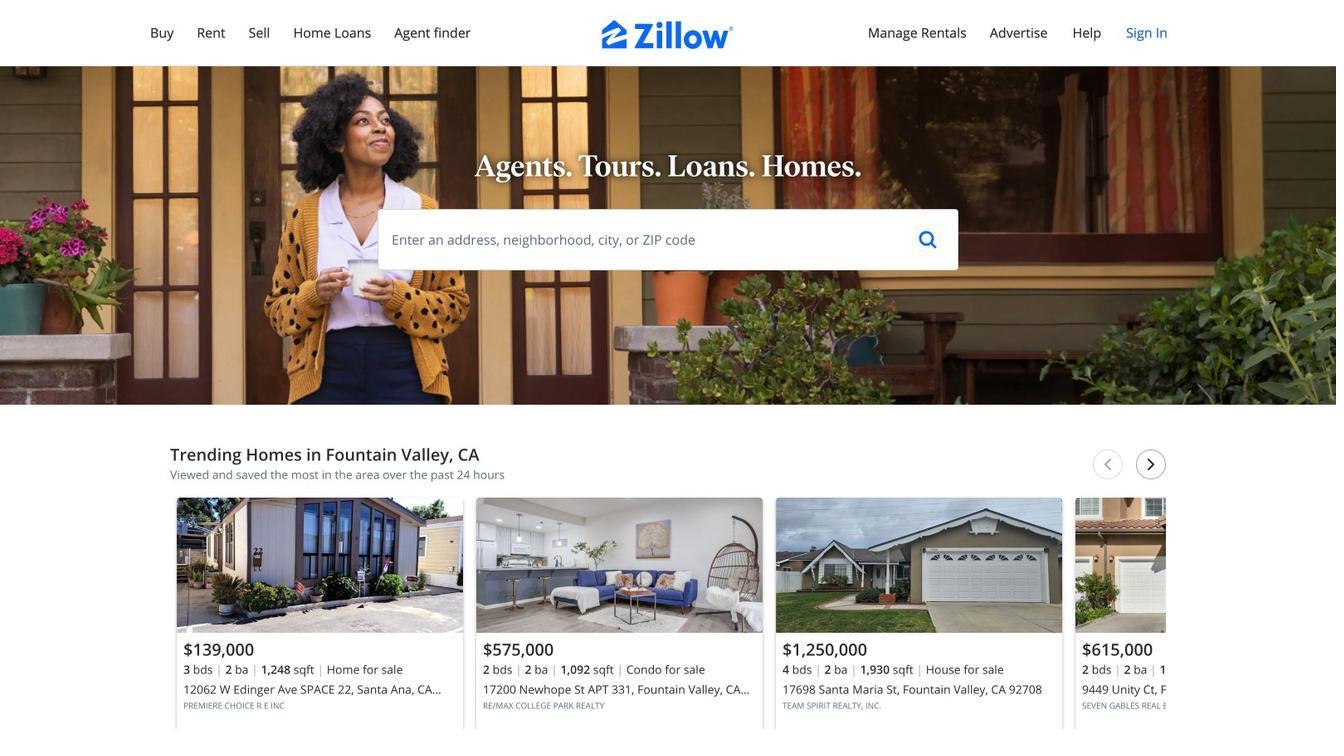 Task type: locate. For each thing, give the bounding box(es) containing it.
2 group from the left
[[477, 498, 763, 730]]

17698 santa maria st, fountain valley, ca 92708 element
[[776, 498, 1063, 730]]

zillow logo image
[[602, 20, 735, 49]]

home recommendations carousel element
[[170, 445, 1337, 730]]

17200 newhope st apt 331, fountain valley, ca 92708 image
[[477, 498, 763, 634]]

Enter email email field
[[641, 353, 696, 359]]

None submit
[[641, 377, 696, 383]]

authentication tabs tab list
[[639, 338, 698, 346]]

main navigation
[[0, 0, 1337, 274]]

group
[[177, 498, 463, 730], [477, 498, 763, 730], [776, 498, 1063, 730], [1076, 498, 1337, 730]]

9449 unity ct, fountain valley, ca 92708 image
[[1076, 498, 1337, 634]]

list
[[170, 492, 1337, 730]]

dialog
[[635, 325, 701, 405]]



Task type: describe. For each thing, give the bounding box(es) containing it.
1 group from the left
[[177, 498, 463, 730]]

12062 w edinger ave space 22, santa ana, ca 92704 image
[[177, 498, 463, 634]]

4 group from the left
[[1076, 498, 1337, 730]]

9449 unity ct, fountain valley, ca 92708 element
[[1076, 498, 1337, 730]]

3 group from the left
[[776, 498, 1063, 730]]

sign in actions group
[[641, 377, 696, 388]]

12062 w edinger ave space 22, santa ana, ca 92704 element
[[177, 498, 463, 730]]

Enter password password field
[[641, 366, 696, 372]]

17698 santa maria st, fountain valley, ca 92708 image
[[776, 498, 1063, 634]]

17200 newhope st apt 331, fountain valley, ca 92708 element
[[477, 498, 763, 730]]



Task type: vqa. For each thing, say whether or not it's contained in the screenshot.
Contact
no



